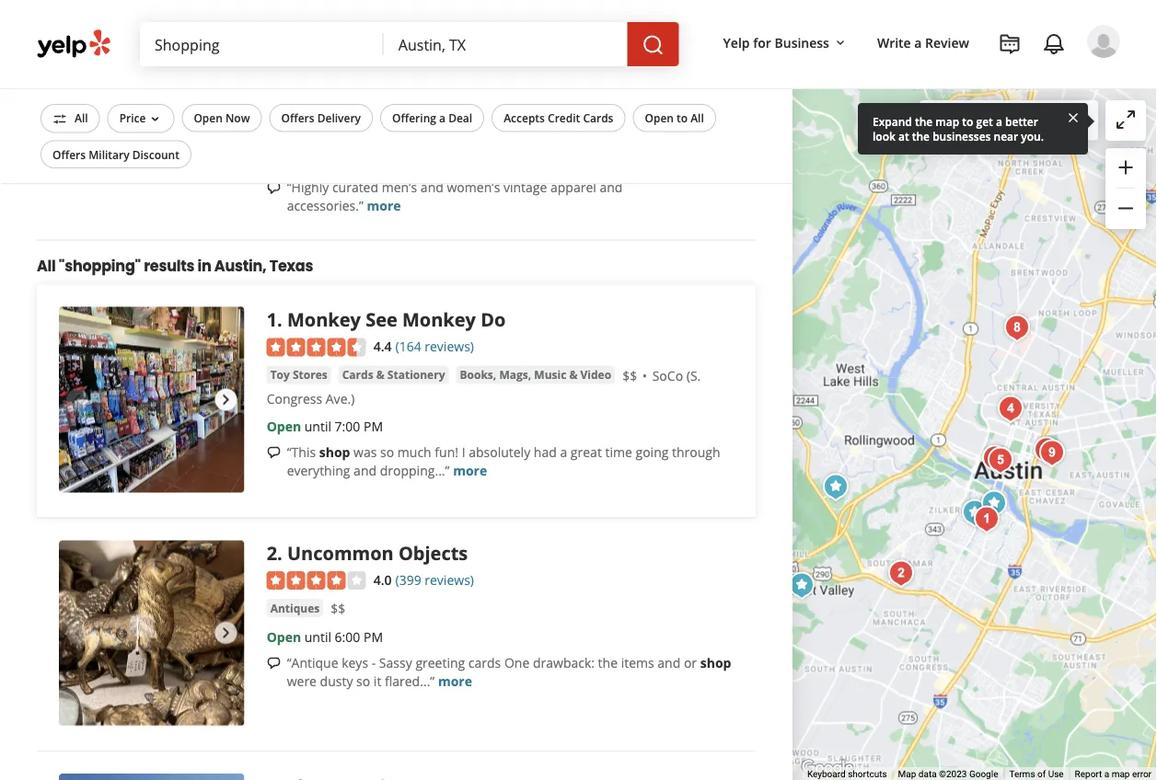 Task type: vqa. For each thing, say whether or not it's contained in the screenshot.
Chicken inside the "TASTE GREATNESS NEW MESSI CHICKEN SANDWICH READ MORE"
no



Task type: locate. For each thing, give the bounding box(es) containing it.
map for to
[[936, 114, 960, 129]]

used, vintage & consignment button
[[267, 72, 437, 91]]

1 vertical spatial .
[[277, 541, 282, 566]]

and right men's
[[421, 179, 444, 196]]

a right get
[[996, 114, 1003, 129]]

0 horizontal spatial 16 chevron down v2 image
[[148, 112, 162, 127]]

2nd street district image
[[977, 441, 1014, 477]]

pm up was
[[364, 418, 383, 435]]

offers inside 'button'
[[52, 147, 86, 162]]

vintage for used,
[[304, 74, 346, 89]]

2 horizontal spatial map
[[1112, 769, 1130, 780]]

until up "highly
[[305, 125, 331, 142]]

until for uncommon
[[305, 628, 331, 646]]

credit
[[548, 110, 580, 126]]

and left or
[[658, 654, 681, 672]]

1 vertical spatial previous image
[[66, 389, 88, 411]]

a inside expand the map to get a better look at the businesses near you.
[[996, 114, 1003, 129]]

a right had
[[560, 444, 567, 461]]

0 vertical spatial $$
[[623, 367, 637, 384]]

slideshow element for 2
[[59, 541, 245, 727]]

zoom in image
[[1115, 156, 1137, 179]]

4 star rating image
[[267, 572, 366, 590]]

-
[[372, 654, 376, 672]]

write a review link
[[870, 26, 977, 59]]

slideshow element for 1
[[59, 307, 245, 493]]

map left error
[[1112, 769, 1130, 780]]

0 vertical spatial offers
[[281, 110, 315, 126]]

2 clothing from the left
[[598, 74, 644, 89]]

open for (1 review)
[[267, 125, 301, 142]]

& down 4.4
[[376, 367, 385, 382]]

write
[[877, 34, 911, 51]]

2 horizontal spatial all
[[691, 110, 704, 126]]

"shopping"
[[59, 256, 141, 277]]

0 horizontal spatial &
[[349, 74, 357, 89]]

2 16 speech v2 image from the top
[[267, 656, 281, 671]]

shortcuts
[[848, 769, 887, 780]]

men's clothing button
[[444, 72, 533, 91]]

and down was
[[354, 462, 377, 480]]

yelp
[[723, 34, 750, 51]]

broncos vintage link
[[267, 14, 416, 39]]

0 vertical spatial pm
[[364, 125, 383, 142]]

clothing
[[483, 74, 529, 89], [598, 74, 644, 89]]

vintage
[[346, 14, 416, 39], [304, 74, 346, 89]]

reviews) for objects
[[425, 571, 474, 589]]

0 vertical spatial vintage
[[346, 14, 416, 39]]

0 vertical spatial .
[[277, 307, 282, 333]]

previous image
[[66, 96, 88, 118], [66, 389, 88, 411]]

mags,
[[499, 367, 531, 382]]

2 vertical spatial more link
[[438, 673, 472, 690]]

antiques button
[[267, 599, 323, 618]]

0 vertical spatial until
[[305, 125, 331, 142]]

16 chevron down v2 image inside "price" "dropdown button"
[[148, 112, 162, 127]]

a right report
[[1105, 769, 1110, 780]]

everything
[[287, 462, 350, 480]]

none field find
[[155, 34, 369, 54]]

3 slideshow element from the top
[[59, 541, 245, 727]]

1 vertical spatial 16 chevron down v2 image
[[148, 112, 162, 127]]

0 horizontal spatial all
[[37, 256, 56, 277]]

slideshow element
[[59, 14, 245, 200], [59, 307, 245, 493], [59, 541, 245, 727]]

0 vertical spatial so
[[380, 444, 394, 461]]

open until 7:00 pm for "this
[[267, 418, 383, 435]]

7:00 down ave.) at the left of the page
[[335, 418, 360, 435]]

report a map error
[[1075, 769, 1152, 780]]

vintage inside broncos vintage 5.0 (1 review)
[[346, 14, 416, 39]]

1 pm from the top
[[364, 125, 383, 142]]

offering a deal
[[392, 110, 473, 126]]

toy stores link
[[267, 366, 331, 384]]

a for write
[[915, 34, 922, 51]]

offers inside button
[[281, 110, 315, 126]]

1 vertical spatial offers
[[52, 147, 86, 162]]

1 horizontal spatial map
[[1017, 112, 1045, 130]]

cards & stationery link
[[339, 366, 449, 384]]

1 vertical spatial 7:00
[[335, 418, 360, 435]]

a inside "offering a deal" button
[[439, 110, 446, 126]]

& inside 'button'
[[376, 367, 385, 382]]

group
[[1106, 148, 1146, 229]]

accessories."
[[287, 197, 364, 215]]

& inside button
[[569, 367, 578, 382]]

map left get
[[936, 114, 960, 129]]

0 horizontal spatial map
[[936, 114, 960, 129]]

more down i
[[453, 462, 487, 480]]

0 horizontal spatial offers
[[52, 147, 86, 162]]

offering a deal button
[[380, 104, 484, 132]]

a for offering
[[439, 110, 446, 126]]

vintage up offers delivery at the left
[[304, 74, 346, 89]]

1 clothing from the left
[[483, 74, 529, 89]]

to left get
[[963, 114, 974, 129]]

(164 reviews) link
[[395, 336, 474, 356]]

16 chevron down v2 image for price
[[148, 112, 162, 127]]

next image
[[215, 96, 237, 118], [215, 389, 237, 411], [215, 623, 237, 645]]

men's clothing
[[448, 74, 529, 89]]

1 7:00 from the top
[[335, 125, 360, 142]]

reviews) down objects
[[425, 571, 474, 589]]

and inside was so much fun! i absolutely had a great time going through everything and dropping..."
[[354, 462, 377, 480]]

1 vertical spatial monkey see monkey do image
[[969, 501, 1005, 538]]

16 speech v2 image
[[267, 446, 281, 461], [267, 656, 281, 671]]

3 pm from the top
[[364, 628, 383, 646]]

cards right "credit"
[[583, 110, 614, 126]]

1 horizontal spatial cards
[[583, 110, 614, 126]]

open down antiques button
[[267, 628, 301, 646]]

deal
[[449, 110, 473, 126]]

2 7:00 from the top
[[335, 418, 360, 435]]

monkey see monkey do link
[[287, 307, 506, 333]]

offers down the all button
[[52, 147, 86, 162]]

7:00
[[335, 125, 360, 142], [335, 418, 360, 435]]

all button
[[41, 104, 100, 133]]

see
[[366, 307, 398, 333]]

0 vertical spatial slideshow element
[[59, 14, 245, 200]]

. up 4.4 star rating image
[[277, 307, 282, 333]]

used,
[[270, 74, 301, 89]]

. up 4 star rating image
[[277, 541, 282, 566]]

2 open until 7:00 pm from the top
[[267, 418, 383, 435]]

search image
[[642, 34, 664, 56]]

at
[[899, 128, 909, 144]]

2 horizontal spatial &
[[569, 367, 578, 382]]

1 until from the top
[[305, 125, 331, 142]]

2 pm from the top
[[364, 418, 383, 435]]

0 vertical spatial open until 7:00 pm
[[267, 125, 383, 142]]

16 chevron down v2 image inside yelp for business button
[[833, 36, 848, 50]]

google image
[[797, 757, 858, 781]]

congress
[[267, 390, 322, 407]]

16 speech v2 image
[[267, 181, 281, 196]]

map
[[1017, 112, 1045, 130], [936, 114, 960, 129], [1112, 769, 1130, 780]]

1 vertical spatial vintage
[[304, 74, 346, 89]]

4.4 star rating image
[[267, 338, 366, 357]]

more down men's
[[367, 197, 401, 215]]

2 vertical spatial until
[[305, 628, 331, 646]]

previous image
[[66, 623, 88, 645]]

1 vertical spatial $$
[[331, 600, 346, 618]]

dropping..."
[[380, 462, 450, 480]]

pm right delivery
[[364, 125, 383, 142]]

0 vertical spatial reviews)
[[425, 338, 474, 355]]

1 open until 7:00 pm from the top
[[267, 125, 383, 142]]

absolutely
[[469, 444, 531, 461]]

more link for see
[[453, 462, 487, 480]]

expand map image
[[1115, 109, 1137, 131]]

2 slideshow element from the top
[[59, 307, 245, 493]]

2 vertical spatial next image
[[215, 623, 237, 645]]

women's
[[447, 179, 500, 196]]

going
[[636, 444, 669, 461]]

16 speech v2 image for 2
[[267, 656, 281, 671]]

open down congress
[[267, 418, 301, 435]]

1 . from the top
[[277, 307, 282, 333]]

keyboard shortcuts
[[807, 769, 887, 780]]

$$ right video
[[623, 367, 637, 384]]

clothing inside "men's clothing" button
[[483, 74, 529, 89]]

map right 'as' at the right top
[[1017, 112, 1045, 130]]

0 vertical spatial next image
[[215, 96, 237, 118]]

shop up the everything
[[319, 444, 350, 461]]

0 horizontal spatial clothing
[[483, 74, 529, 89]]

objects
[[399, 541, 468, 566]]

uncommon objects image
[[883, 556, 920, 593]]

clothing inside women's clothing button
[[598, 74, 644, 89]]

. for 2
[[277, 541, 282, 566]]

so inside "antique keys - sassy greeting cards  one drawback: the items and or shop were dusty so it flared..." more
[[356, 673, 370, 690]]

1 horizontal spatial monkey
[[402, 307, 476, 333]]

austin,
[[214, 256, 267, 277]]

a right "write"
[[915, 34, 922, 51]]

1 16 speech v2 image from the top
[[267, 446, 281, 461]]

reviews)
[[425, 338, 474, 355], [425, 571, 474, 589]]

None search field
[[140, 22, 683, 66]]

$$
[[623, 367, 637, 384], [331, 600, 346, 618]]

clothing down near field
[[483, 74, 529, 89]]

1 horizontal spatial so
[[380, 444, 394, 461]]

more down greeting
[[438, 673, 472, 690]]

$$ up 6:00 on the bottom left of the page
[[331, 600, 346, 618]]

1 reviews) from the top
[[425, 338, 474, 355]]

books,
[[460, 367, 497, 382]]

uncommon
[[287, 541, 394, 566]]

more link for objects
[[438, 673, 472, 690]]

2 reviews) from the top
[[425, 571, 474, 589]]

to down bouldin
[[677, 110, 688, 126]]

& up delivery
[[349, 74, 357, 89]]

terms of use link
[[1010, 769, 1064, 780]]

cards up ave.) at the left of the page
[[342, 367, 374, 382]]

0 horizontal spatial to
[[677, 110, 688, 126]]

1 horizontal spatial &
[[376, 367, 385, 382]]

until up the "antique
[[305, 628, 331, 646]]

map inside expand the map to get a better look at the businesses near you.
[[936, 114, 960, 129]]

shop inside "antique keys - sassy greeting cards  one drawback: the items and or shop were dusty so it flared..." more
[[700, 654, 732, 672]]

do
[[481, 307, 506, 333]]

3 until from the top
[[305, 628, 331, 646]]

offers for offers delivery
[[281, 110, 315, 126]]

broncos vintage 5.0 (1 review)
[[267, 14, 453, 62]]

1 vertical spatial so
[[356, 673, 370, 690]]

vintage up 5.0 "link" at the left
[[346, 14, 416, 39]]

0 vertical spatial previous image
[[66, 96, 88, 118]]

open left now
[[194, 110, 223, 126]]

0 horizontal spatial none field
[[155, 34, 369, 54]]

bouldin creek
[[267, 73, 701, 114]]

reviews) up the "books,"
[[425, 338, 474, 355]]

all left "shopping"
[[37, 256, 56, 277]]

1 previous image from the top
[[66, 96, 88, 118]]

close image
[[1066, 109, 1081, 125]]

women's
[[544, 74, 595, 89]]

1 vertical spatial open until 7:00 pm
[[267, 418, 383, 435]]

0 horizontal spatial monkey
[[287, 307, 361, 333]]

(1
[[395, 44, 407, 62]]

1 horizontal spatial $$
[[623, 367, 637, 384]]

none field up used,
[[155, 34, 369, 54]]

7:00 for "this
[[335, 418, 360, 435]]

1 vertical spatial cards
[[342, 367, 374, 382]]

open to all button
[[633, 104, 716, 132]]

$$ for uncommon objects
[[331, 600, 346, 618]]

2 none field from the left
[[399, 34, 613, 54]]

were
[[287, 673, 317, 690]]

1 vertical spatial 16 speech v2 image
[[267, 656, 281, 671]]

16 chevron down v2 image right price
[[148, 112, 162, 127]]

2 previous image from the top
[[66, 389, 88, 411]]

a inside was so much fun! i absolutely had a great time going through everything and dropping..."
[[560, 444, 567, 461]]

men's
[[382, 179, 417, 196]]

all right the '16 filter v2' icon
[[75, 110, 88, 126]]

more link down men's
[[367, 197, 401, 215]]

0 vertical spatial cards
[[583, 110, 614, 126]]

until up "this shop
[[305, 418, 331, 435]]

previous image for "this
[[66, 389, 88, 411]]

discount
[[132, 147, 180, 162]]

(164
[[395, 338, 421, 355]]

1 none field from the left
[[155, 34, 369, 54]]

expand the map to get a better look at the businesses near you.
[[873, 114, 1044, 144]]

1 horizontal spatial all
[[75, 110, 88, 126]]

open until 7:00 pm down creek
[[267, 125, 383, 142]]

16 speech v2 image left the "antique
[[267, 656, 281, 671]]

all down bouldin
[[691, 110, 704, 126]]

review
[[925, 34, 970, 51]]

0 horizontal spatial monkey see monkey do image
[[59, 307, 245, 493]]

1 vertical spatial more link
[[453, 462, 487, 480]]

near
[[994, 128, 1019, 144]]

1 horizontal spatial to
[[963, 114, 974, 129]]

you.
[[1021, 128, 1044, 144]]

2 until from the top
[[305, 418, 331, 435]]

a left deal
[[439, 110, 446, 126]]

2 vertical spatial slideshow element
[[59, 541, 245, 727]]

soco
[[653, 367, 683, 384]]

vintage for broncos
[[346, 14, 416, 39]]

16 speech v2 image left "this
[[267, 446, 281, 461]]

yelp for business
[[723, 34, 830, 51]]

1 vertical spatial until
[[305, 418, 331, 435]]

none field up men's clothing
[[399, 34, 613, 54]]

"antique keys - sassy greeting cards  one drawback: the items and or shop were dusty so it flared..." more
[[287, 654, 732, 690]]

take heart image
[[1034, 435, 1071, 472]]

1 vertical spatial slideshow element
[[59, 307, 245, 493]]

clothing for men's clothing
[[483, 74, 529, 89]]

map for moves
[[1017, 112, 1045, 130]]

None field
[[155, 34, 369, 54], [399, 34, 613, 54]]

16 filter v2 image
[[52, 112, 67, 127]]

& left video
[[569, 367, 578, 382]]

2 vertical spatial more
[[438, 673, 472, 690]]

open for (164 reviews)
[[267, 418, 301, 435]]

drawback:
[[533, 654, 595, 672]]

pm for monkey
[[364, 418, 383, 435]]

0 horizontal spatial so
[[356, 673, 370, 690]]

Find text field
[[155, 34, 369, 54]]

0 vertical spatial monkey see monkey do image
[[59, 307, 245, 493]]

one
[[505, 654, 530, 672]]

so right was
[[380, 444, 394, 461]]

more link down i
[[453, 462, 487, 480]]

4.0 link
[[374, 569, 392, 589]]

1 vertical spatial pm
[[364, 418, 383, 435]]

. for 1
[[277, 307, 282, 333]]

1 horizontal spatial clothing
[[598, 74, 644, 89]]

2 next image from the top
[[215, 389, 237, 411]]

2 vertical spatial pm
[[364, 628, 383, 646]]

open down creek
[[267, 125, 301, 142]]

time
[[605, 444, 632, 461]]

more
[[367, 197, 401, 215], [453, 462, 487, 480], [438, 673, 472, 690]]

1 slideshow element from the top
[[59, 14, 245, 200]]

1 vertical spatial shop
[[700, 654, 732, 672]]

pm up -
[[364, 628, 383, 646]]

shop right or
[[700, 654, 732, 672]]

0 vertical spatial shop
[[319, 444, 350, 461]]

vintage inside used, vintage & consignment button
[[304, 74, 346, 89]]

1 horizontal spatial shop
[[700, 654, 732, 672]]

(164 reviews)
[[395, 338, 474, 355]]

1 vertical spatial reviews)
[[425, 571, 474, 589]]

1 vertical spatial next image
[[215, 389, 237, 411]]

3 next image from the top
[[215, 623, 237, 645]]

0 vertical spatial 16 chevron down v2 image
[[833, 36, 848, 50]]

offers down used,
[[281, 110, 315, 126]]

books, mags, music & video button
[[456, 366, 615, 384]]

moves
[[1048, 112, 1087, 130]]

1 horizontal spatial none field
[[399, 34, 613, 54]]

16 chevron down v2 image
[[833, 36, 848, 50], [148, 112, 162, 127]]

military
[[89, 147, 129, 162]]

write a review
[[877, 34, 970, 51]]

1 horizontal spatial offers
[[281, 110, 315, 126]]

stores
[[293, 367, 328, 382]]

2 . from the top
[[277, 541, 282, 566]]

open until 7:00 pm for "highly curated men's and women's vintage apparel and accessories."
[[267, 125, 383, 142]]

monkey up 4.4 star rating image
[[287, 307, 361, 333]]

broncos
[[267, 14, 341, 39]]

0 horizontal spatial $$
[[331, 600, 346, 618]]

monkey see monkey do image
[[59, 307, 245, 493], [969, 501, 1005, 538]]

7:00 down used, vintage & consignment 'link'
[[335, 125, 360, 142]]

1 horizontal spatial 16 chevron down v2 image
[[833, 36, 848, 50]]

so left it
[[356, 673, 370, 690]]

0 vertical spatial 7:00
[[335, 125, 360, 142]]

clothing down search image
[[598, 74, 644, 89]]

used, vintage & consignment
[[270, 74, 433, 89]]

16 chevron down v2 image right business
[[833, 36, 848, 50]]

0 vertical spatial 16 speech v2 image
[[267, 446, 281, 461]]

cards
[[469, 654, 501, 672]]

a inside write a review link
[[915, 34, 922, 51]]

(399 reviews) link
[[395, 569, 474, 589]]

more link down greeting
[[438, 673, 472, 690]]

open until 7:00 pm up "this shop
[[267, 418, 383, 435]]

1 vertical spatial more
[[453, 462, 487, 480]]

monkey up (164 reviews) link
[[402, 307, 476, 333]]

0 horizontal spatial cards
[[342, 367, 374, 382]]

(399
[[395, 571, 421, 589]]

0 vertical spatial more link
[[367, 197, 401, 215]]

16 speech v2 image for 1
[[267, 446, 281, 461]]

had
[[534, 444, 557, 461]]

nordstrom rack image
[[784, 568, 820, 605]]

charm school vintage image
[[1029, 432, 1065, 469]]



Task type: describe. For each thing, give the bounding box(es) containing it.
music
[[534, 367, 567, 382]]

a for report
[[1105, 769, 1110, 780]]

0 horizontal spatial shop
[[319, 444, 350, 461]]

it
[[374, 673, 382, 690]]

monkies vintage and thrift image
[[993, 391, 1029, 428]]

keyboard shortcuts button
[[807, 769, 887, 781]]

$$ for monkey see monkey do
[[623, 367, 637, 384]]

notifications image
[[1043, 33, 1065, 55]]

much
[[398, 444, 432, 461]]

"this shop
[[287, 444, 350, 461]]

all "shopping" results in austin, texas
[[37, 256, 313, 277]]

offering
[[392, 110, 436, 126]]

was
[[354, 444, 377, 461]]

open now
[[194, 110, 250, 126]]

toy stores
[[270, 367, 328, 382]]

was so much fun! i absolutely had a great time going through everything and dropping..."
[[287, 444, 721, 480]]

(s.
[[687, 367, 701, 384]]

expand the map to get a better look at the businesses near you. tooltip
[[858, 103, 1088, 155]]

so inside was so much fun! i absolutely had a great time going through everything and dropping..."
[[380, 444, 394, 461]]

creek
[[267, 96, 301, 114]]

results
[[144, 256, 195, 277]]

1 monkey from the left
[[287, 307, 361, 333]]

5.0 link
[[374, 42, 392, 62]]

map data ©2023 google
[[898, 769, 999, 780]]

broncos vintage image
[[59, 14, 245, 200]]

to inside button
[[677, 110, 688, 126]]

of
[[1038, 769, 1046, 780]]

search
[[957, 112, 997, 130]]

great
[[571, 444, 602, 461]]

offers military discount button
[[41, 140, 191, 168]]

blue elephant boutique image
[[999, 310, 1036, 347]]

report
[[1075, 769, 1102, 780]]

user actions element
[[709, 23, 1146, 136]]

filters group
[[37, 104, 720, 168]]

search as map moves
[[957, 112, 1087, 130]]

"highly
[[287, 179, 329, 196]]

next image for 2 . uncommon objects
[[215, 623, 237, 645]]

business
[[775, 34, 830, 51]]

sassy
[[379, 654, 412, 672]]

for
[[753, 34, 772, 51]]

0 vertical spatial more
[[367, 197, 401, 215]]

4.4 link
[[374, 336, 392, 356]]

nike by south congress image
[[976, 486, 1013, 523]]

16 chevron down v2 image for yelp for business
[[833, 36, 848, 50]]

soco (s. congress ave.)
[[267, 367, 701, 407]]

offers delivery button
[[269, 104, 373, 132]]

map
[[898, 769, 917, 780]]

items
[[621, 654, 654, 672]]

none field near
[[399, 34, 613, 54]]

©2023
[[939, 769, 967, 780]]

Near text field
[[399, 34, 613, 54]]

apparel
[[551, 179, 597, 196]]

pm for uncommon
[[364, 628, 383, 646]]

google
[[970, 769, 999, 780]]

in
[[198, 256, 211, 277]]

books, mags, music & video
[[460, 367, 612, 382]]

flared..."
[[385, 673, 435, 690]]

all for all
[[75, 110, 88, 126]]

men's clothing link
[[444, 72, 533, 91]]

cards inside 'button'
[[342, 367, 374, 382]]

5.0
[[374, 44, 392, 62]]

2 monkey from the left
[[402, 307, 476, 333]]

open down bouldin
[[645, 110, 674, 126]]

terms
[[1010, 769, 1035, 780]]

curated
[[332, 179, 379, 196]]

open for (399 reviews)
[[267, 628, 301, 646]]

ruby a. image
[[1087, 25, 1121, 58]]

cards inside "accepts credit cards" button
[[583, 110, 614, 126]]

yelp for business button
[[716, 26, 855, 59]]

uncommon objects image
[[59, 541, 245, 727]]

love, tito's image
[[982, 442, 1019, 479]]

video
[[581, 367, 612, 382]]

women's clothing button
[[540, 72, 647, 91]]

zoom out image
[[1115, 197, 1137, 220]]

1 horizontal spatial monkey see monkey do image
[[969, 501, 1005, 538]]

broncos vintage image
[[957, 495, 994, 532]]

report a map error link
[[1075, 769, 1152, 780]]

stationery
[[388, 367, 445, 382]]

vintage
[[504, 179, 547, 196]]

data
[[919, 769, 937, 780]]

clothing for women's clothing
[[598, 74, 644, 89]]

texas
[[270, 256, 313, 277]]

businesses
[[933, 128, 991, 144]]

delivery
[[317, 110, 361, 126]]

toy stores button
[[267, 366, 331, 384]]

map region
[[561, 0, 1157, 781]]

& inside button
[[349, 74, 357, 89]]

1 . monkey see monkey do
[[267, 307, 506, 333]]

4.0
[[374, 571, 392, 589]]

reviews) for see
[[425, 338, 474, 355]]

open until 6:00 pm
[[267, 628, 383, 646]]

next image for 1 . monkey see monkey do
[[215, 389, 237, 411]]

uncommon objects link
[[287, 541, 468, 566]]

to inside expand the map to get a better look at the businesses near you.
[[963, 114, 974, 129]]

2
[[267, 541, 277, 566]]

keyboard
[[807, 769, 846, 780]]

all for all "shopping" results in austin, texas
[[37, 256, 56, 277]]

accepts credit cards
[[504, 110, 614, 126]]

7:00 for "highly curated men's and women's vintage apparel and accessories."
[[335, 125, 360, 142]]

now
[[226, 110, 250, 126]]

and inside "antique keys - sassy greeting cards  one drawback: the items and or shop were dusty so it flared..." more
[[658, 654, 681, 672]]

offers delivery
[[281, 110, 361, 126]]

until for monkey
[[305, 418, 331, 435]]

accepts
[[504, 110, 545, 126]]

more inside "antique keys - sassy greeting cards  one drawback: the items and or shop were dusty so it flared..." more
[[438, 673, 472, 690]]

through
[[672, 444, 721, 461]]

map for error
[[1112, 769, 1130, 780]]

vans image
[[818, 469, 854, 506]]

get
[[977, 114, 993, 129]]

terms of use
[[1010, 769, 1064, 780]]

offers for offers military discount
[[52, 147, 86, 162]]

previous image for "highly curated men's and women's vintage apparel and accessories."
[[66, 96, 88, 118]]

cards & stationery
[[342, 367, 445, 382]]

and right apparel at the top of the page
[[600, 179, 623, 196]]

(399 reviews)
[[395, 571, 474, 589]]

as
[[1001, 112, 1014, 130]]

1 next image from the top
[[215, 96, 237, 118]]

the inside "antique keys - sassy greeting cards  one drawback: the items and or shop were dusty so it flared..." more
[[598, 654, 618, 672]]

accepts credit cards button
[[492, 104, 626, 132]]

books, mags, music & video link
[[456, 366, 615, 384]]

look
[[873, 128, 896, 144]]

fun!
[[435, 444, 459, 461]]

projects image
[[999, 33, 1021, 55]]

dusty
[[320, 673, 353, 690]]



